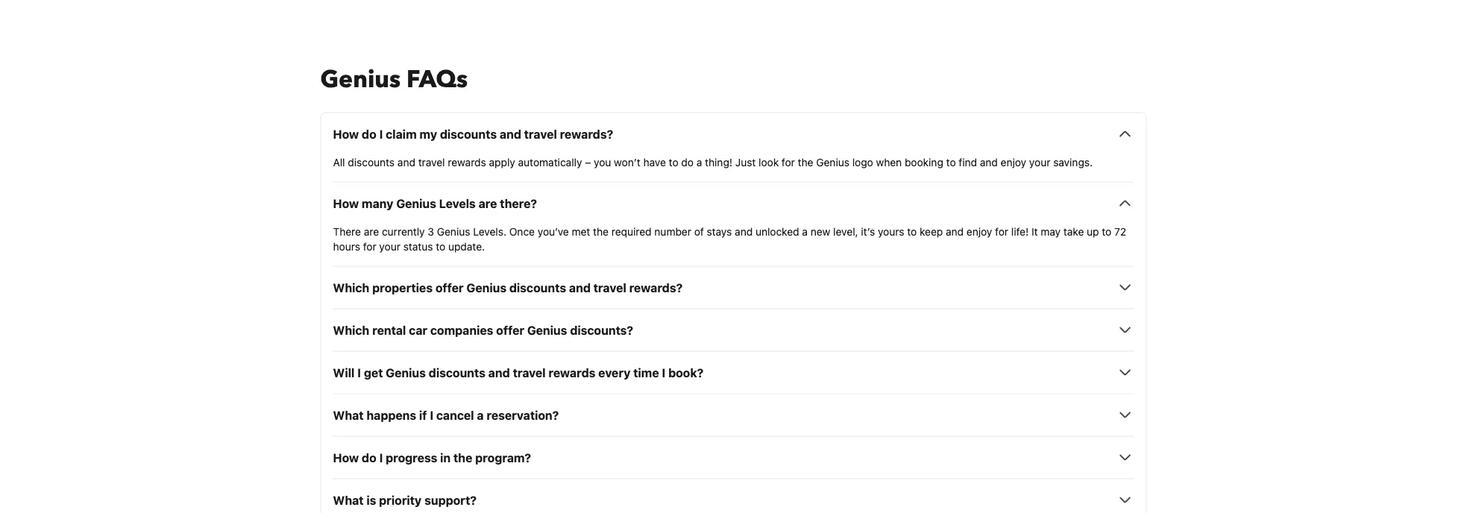 Task type: describe. For each thing, give the bounding box(es) containing it.
discounts inside will i get genius discounts and travel rewards every time i book? dropdown button
[[429, 366, 486, 380]]

genius inside there are currently 3 genius levels. once you've met the required number of stays and unlocked a new level, it's yours to keep and enjoy for life! it may take up to 72 hours for your status to update.
[[437, 225, 470, 238]]

when
[[876, 156, 902, 168]]

there
[[333, 225, 361, 238]]

what happens if i cancel a reservation? button
[[333, 406, 1135, 424]]

0 vertical spatial for
[[782, 156, 795, 168]]

to left 72
[[1102, 225, 1112, 238]]

life!
[[1012, 225, 1029, 238]]

genius inside dropdown button
[[386, 366, 426, 380]]

won't
[[614, 156, 641, 168]]

enjoy inside there are currently 3 genius levels. once you've met the required number of stays and unlocked a new level, it's yours to keep and enjoy for life! it may take up to 72 hours for your status to update.
[[967, 225, 993, 238]]

status
[[403, 240, 433, 252]]

cancel
[[436, 408, 474, 422]]

reservation?
[[487, 408, 559, 422]]

happens
[[367, 408, 416, 422]]

number
[[655, 225, 692, 238]]

look
[[759, 156, 779, 168]]

your inside there are currently 3 genius levels. once you've met the required number of stays and unlocked a new level, it's yours to keep and enjoy for life! it may take up to 72 hours for your status to update.
[[379, 240, 401, 252]]

you've
[[538, 225, 569, 238]]

logo
[[853, 156, 874, 168]]

there are currently 3 genius levels. once you've met the required number of stays and unlocked a new level, it's yours to keep and enjoy for life! it may take up to 72 hours for your status to update.
[[333, 225, 1127, 252]]

of
[[695, 225, 704, 238]]

discounts right all
[[348, 156, 395, 168]]

genius left logo
[[817, 156, 850, 168]]

level,
[[834, 225, 859, 238]]

how many genius levels are there? button
[[333, 194, 1135, 212]]

will i get genius discounts and travel rewards every time i book?
[[333, 366, 704, 380]]

once
[[510, 225, 535, 238]]

do for how do i claim my discounts and travel rewards?
[[362, 127, 377, 141]]

–
[[585, 156, 591, 168]]

car
[[409, 323, 428, 337]]

get
[[364, 366, 383, 380]]

i right if
[[430, 408, 434, 422]]

faqs
[[407, 63, 468, 95]]

required
[[612, 225, 652, 238]]

discounts inside which properties offer genius discounts and travel rewards? dropdown button
[[510, 280, 566, 295]]

offer inside dropdown button
[[496, 323, 525, 337]]

is
[[367, 493, 376, 507]]

are inside dropdown button
[[479, 196, 497, 210]]

thing!
[[705, 156, 733, 168]]

will i get genius discounts and travel rewards every time i book? button
[[333, 364, 1135, 382]]

automatically
[[518, 156, 582, 168]]

i left get at the left of the page
[[358, 366, 361, 380]]

0 vertical spatial rewards
[[448, 156, 486, 168]]

what is priority support?
[[333, 493, 477, 507]]

genius up currently
[[396, 196, 436, 210]]

which properties offer genius discounts and travel rewards? button
[[333, 279, 1135, 296]]

a inside there are currently 3 genius levels. once you've met the required number of stays and unlocked a new level, it's yours to keep and enjoy for life! it may take up to 72 hours for your status to update.
[[802, 225, 808, 238]]

rewards? inside dropdown button
[[629, 280, 683, 295]]

keep
[[920, 225, 943, 238]]

what happens if i cancel a reservation?
[[333, 408, 559, 422]]

apply
[[489, 156, 515, 168]]

and right keep
[[946, 225, 964, 238]]

in
[[440, 451, 451, 465]]

how for how do i progress in the program?
[[333, 451, 359, 465]]

program?
[[475, 451, 531, 465]]

i left the claim
[[379, 127, 383, 141]]

to right status
[[436, 240, 446, 252]]

and inside dropdown button
[[489, 366, 510, 380]]

1 vertical spatial do
[[682, 156, 694, 168]]

update.
[[448, 240, 485, 252]]

discounts?
[[570, 323, 634, 337]]

how do i progress in the program? button
[[333, 449, 1135, 467]]

support?
[[425, 493, 477, 507]]

are inside there are currently 3 genius levels. once you've met the required number of stays and unlocked a new level, it's yours to keep and enjoy for life! it may take up to 72 hours for your status to update.
[[364, 225, 379, 238]]

just
[[736, 156, 756, 168]]

savings.
[[1054, 156, 1093, 168]]

and inside dropdown button
[[500, 127, 522, 141]]

claim
[[386, 127, 417, 141]]

will
[[333, 366, 355, 380]]

and down the claim
[[398, 156, 416, 168]]

what is priority support? button
[[333, 491, 1135, 509]]

0 vertical spatial a
[[697, 156, 702, 168]]

and right stays
[[735, 225, 753, 238]]

progress
[[386, 451, 438, 465]]

every
[[599, 366, 631, 380]]

which properties offer genius discounts and travel rewards?
[[333, 280, 683, 295]]



Task type: vqa. For each thing, say whether or not it's contained in the screenshot.
the and inside the Book your airport taxi Easy transportation between the airport and your accommodations
no



Task type: locate. For each thing, give the bounding box(es) containing it.
how left progress
[[333, 451, 359, 465]]

find
[[959, 156, 978, 168]]

it's
[[861, 225, 875, 238]]

how up there
[[333, 196, 359, 210]]

travel inside dropdown button
[[513, 366, 546, 380]]

have
[[644, 156, 666, 168]]

2 horizontal spatial the
[[798, 156, 814, 168]]

priority
[[379, 493, 422, 507]]

1 vertical spatial how
[[333, 196, 359, 210]]

72
[[1115, 225, 1127, 238]]

a inside what happens if i cancel a reservation? dropdown button
[[477, 408, 484, 422]]

your down currently
[[379, 240, 401, 252]]

rewards inside dropdown button
[[549, 366, 596, 380]]

take
[[1064, 225, 1084, 238]]

if
[[419, 408, 427, 422]]

i right time
[[662, 366, 666, 380]]

travel up the discounts?
[[594, 280, 627, 295]]

your left savings.
[[1030, 156, 1051, 168]]

genius faqs
[[320, 63, 468, 95]]

rewards? down number
[[629, 280, 683, 295]]

to right have
[[669, 156, 679, 168]]

genius up which rental car companies offer genius discounts?
[[467, 280, 507, 295]]

my
[[420, 127, 437, 141]]

rewards left every
[[549, 366, 596, 380]]

1 which from the top
[[333, 280, 370, 295]]

1 vertical spatial for
[[996, 225, 1009, 238]]

2 horizontal spatial for
[[996, 225, 1009, 238]]

1 horizontal spatial enjoy
[[1001, 156, 1027, 168]]

travel up reservation?
[[513, 366, 546, 380]]

1 vertical spatial enjoy
[[967, 225, 993, 238]]

0 vertical spatial the
[[798, 156, 814, 168]]

levels.
[[473, 225, 507, 238]]

travel up the automatically at the left top of the page
[[524, 127, 557, 141]]

to left keep
[[908, 225, 917, 238]]

may
[[1041, 225, 1061, 238]]

i
[[379, 127, 383, 141], [358, 366, 361, 380], [662, 366, 666, 380], [430, 408, 434, 422], [379, 451, 383, 465]]

1 horizontal spatial for
[[782, 156, 795, 168]]

3
[[428, 225, 434, 238]]

properties
[[372, 280, 433, 295]]

3 how from the top
[[333, 451, 359, 465]]

travel
[[524, 127, 557, 141], [418, 156, 445, 168], [594, 280, 627, 295], [513, 366, 546, 380]]

2 vertical spatial the
[[454, 451, 473, 465]]

0 vertical spatial what
[[333, 408, 364, 422]]

many
[[362, 196, 394, 210]]

how for how do i claim my discounts and travel rewards?
[[333, 127, 359, 141]]

which inside dropdown button
[[333, 280, 370, 295]]

up
[[1087, 225, 1100, 238]]

0 vertical spatial enjoy
[[1001, 156, 1027, 168]]

book?
[[669, 366, 704, 380]]

how
[[333, 127, 359, 141], [333, 196, 359, 210], [333, 451, 359, 465]]

enjoy left life!
[[967, 225, 993, 238]]

enjoy right find
[[1001, 156, 1027, 168]]

it
[[1032, 225, 1038, 238]]

the right look
[[798, 156, 814, 168]]

which rental car companies offer genius discounts?
[[333, 323, 634, 337]]

1 vertical spatial rewards?
[[629, 280, 683, 295]]

2 vertical spatial for
[[363, 240, 377, 252]]

0 vertical spatial offer
[[436, 280, 464, 295]]

1 horizontal spatial rewards
[[549, 366, 596, 380]]

met
[[572, 225, 591, 238]]

genius
[[320, 63, 401, 95], [817, 156, 850, 168], [396, 196, 436, 210], [437, 225, 470, 238], [467, 280, 507, 295], [527, 323, 567, 337], [386, 366, 426, 380]]

which for which rental car companies offer genius discounts?
[[333, 323, 370, 337]]

and up apply
[[500, 127, 522, 141]]

are up levels.
[[479, 196, 497, 210]]

2 which from the top
[[333, 323, 370, 337]]

which down the hours
[[333, 280, 370, 295]]

rental
[[372, 323, 406, 337]]

hours
[[333, 240, 360, 252]]

time
[[634, 366, 659, 380]]

for right the hours
[[363, 240, 377, 252]]

0 horizontal spatial for
[[363, 240, 377, 252]]

and
[[500, 127, 522, 141], [398, 156, 416, 168], [980, 156, 998, 168], [735, 225, 753, 238], [946, 225, 964, 238], [569, 280, 591, 295], [489, 366, 510, 380]]

the inside dropdown button
[[454, 451, 473, 465]]

what
[[333, 408, 364, 422], [333, 493, 364, 507]]

0 vertical spatial do
[[362, 127, 377, 141]]

2 vertical spatial how
[[333, 451, 359, 465]]

a
[[697, 156, 702, 168], [802, 225, 808, 238], [477, 408, 484, 422]]

0 horizontal spatial rewards
[[448, 156, 486, 168]]

how many genius levels are there?
[[333, 196, 537, 210]]

new
[[811, 225, 831, 238]]

and inside dropdown button
[[569, 280, 591, 295]]

2 vertical spatial do
[[362, 451, 377, 465]]

levels
[[439, 196, 476, 210]]

how do i claim my discounts and travel rewards? button
[[333, 125, 1135, 143]]

1 vertical spatial a
[[802, 225, 808, 238]]

unlocked
[[756, 225, 800, 238]]

offer up companies
[[436, 280, 464, 295]]

travel inside dropdown button
[[524, 127, 557, 141]]

1 vertical spatial your
[[379, 240, 401, 252]]

genius up update.
[[437, 225, 470, 238]]

1 vertical spatial what
[[333, 493, 364, 507]]

for
[[782, 156, 795, 168], [996, 225, 1009, 238], [363, 240, 377, 252]]

yours
[[878, 225, 905, 238]]

what for what happens if i cancel a reservation?
[[333, 408, 364, 422]]

are
[[479, 196, 497, 210], [364, 225, 379, 238]]

stays
[[707, 225, 732, 238]]

booking
[[905, 156, 944, 168]]

currently
[[382, 225, 425, 238]]

and down which rental car companies offer genius discounts?
[[489, 366, 510, 380]]

do left progress
[[362, 451, 377, 465]]

do for how do i progress in the program?
[[362, 451, 377, 465]]

genius up the claim
[[320, 63, 401, 95]]

1 horizontal spatial rewards?
[[629, 280, 683, 295]]

what down will
[[333, 408, 364, 422]]

travel down my
[[418, 156, 445, 168]]

0 horizontal spatial a
[[477, 408, 484, 422]]

a left thing!
[[697, 156, 702, 168]]

all
[[333, 156, 345, 168]]

which left rental
[[333, 323, 370, 337]]

are right there
[[364, 225, 379, 238]]

0 vertical spatial which
[[333, 280, 370, 295]]

discounts inside how do i claim my discounts and travel rewards? dropdown button
[[440, 127, 497, 141]]

0 horizontal spatial offer
[[436, 280, 464, 295]]

0 vertical spatial rewards?
[[560, 127, 614, 141]]

your
[[1030, 156, 1051, 168], [379, 240, 401, 252]]

the
[[798, 156, 814, 168], [593, 225, 609, 238], [454, 451, 473, 465]]

which inside dropdown button
[[333, 323, 370, 337]]

rewards down how do i claim my discounts and travel rewards?
[[448, 156, 486, 168]]

how do i claim my discounts and travel rewards?
[[333, 127, 614, 141]]

discounts down you've
[[510, 280, 566, 295]]

0 vertical spatial are
[[479, 196, 497, 210]]

0 vertical spatial your
[[1030, 156, 1051, 168]]

for left life!
[[996, 225, 1009, 238]]

rewards?
[[560, 127, 614, 141], [629, 280, 683, 295]]

you
[[594, 156, 611, 168]]

offer
[[436, 280, 464, 295], [496, 323, 525, 337]]

which
[[333, 280, 370, 295], [333, 323, 370, 337]]

enjoy
[[1001, 156, 1027, 168], [967, 225, 993, 238]]

0 horizontal spatial are
[[364, 225, 379, 238]]

discounts right my
[[440, 127, 497, 141]]

offer inside dropdown button
[[436, 280, 464, 295]]

all discounts and travel rewards apply automatically – you won't have to do a thing! just look for the genius logo when booking to find and enjoy your savings.
[[333, 156, 1093, 168]]

0 horizontal spatial enjoy
[[967, 225, 993, 238]]

rewards? up the –
[[560, 127, 614, 141]]

1 how from the top
[[333, 127, 359, 141]]

there?
[[500, 196, 537, 210]]

0 horizontal spatial rewards?
[[560, 127, 614, 141]]

2 vertical spatial a
[[477, 408, 484, 422]]

1 vertical spatial rewards
[[549, 366, 596, 380]]

1 vertical spatial offer
[[496, 323, 525, 337]]

what for what is priority support?
[[333, 493, 364, 507]]

and right find
[[980, 156, 998, 168]]

to left find
[[947, 156, 956, 168]]

genius right get at the left of the page
[[386, 366, 426, 380]]

the inside there are currently 3 genius levels. once you've met the required number of stays and unlocked a new level, it's yours to keep and enjoy for life! it may take up to 72 hours for your status to update.
[[593, 225, 609, 238]]

rewards
[[448, 156, 486, 168], [549, 366, 596, 380]]

1 horizontal spatial a
[[697, 156, 702, 168]]

1 what from the top
[[333, 408, 364, 422]]

how for how many genius levels are there?
[[333, 196, 359, 210]]

do left the claim
[[362, 127, 377, 141]]

a right cancel
[[477, 408, 484, 422]]

what left is
[[333, 493, 364, 507]]

2 horizontal spatial a
[[802, 225, 808, 238]]

rewards? inside dropdown button
[[560, 127, 614, 141]]

the right in on the bottom left of page
[[454, 451, 473, 465]]

genius up 'will i get genius discounts and travel rewards every time i book?'
[[527, 323, 567, 337]]

which for which properties offer genius discounts and travel rewards?
[[333, 280, 370, 295]]

do left thing!
[[682, 156, 694, 168]]

discounts
[[440, 127, 497, 141], [348, 156, 395, 168], [510, 280, 566, 295], [429, 366, 486, 380]]

i left progress
[[379, 451, 383, 465]]

and up the discounts?
[[569, 280, 591, 295]]

the right met
[[593, 225, 609, 238]]

2 how from the top
[[333, 196, 359, 210]]

for right look
[[782, 156, 795, 168]]

0 horizontal spatial the
[[454, 451, 473, 465]]

companies
[[430, 323, 494, 337]]

2 what from the top
[[333, 493, 364, 507]]

which rental car companies offer genius discounts? button
[[333, 321, 1135, 339]]

a left new
[[802, 225, 808, 238]]

travel inside dropdown button
[[594, 280, 627, 295]]

genius inside dropdown button
[[467, 280, 507, 295]]

1 horizontal spatial your
[[1030, 156, 1051, 168]]

how up all
[[333, 127, 359, 141]]

1 vertical spatial the
[[593, 225, 609, 238]]

to
[[669, 156, 679, 168], [947, 156, 956, 168], [908, 225, 917, 238], [1102, 225, 1112, 238], [436, 240, 446, 252]]

1 horizontal spatial are
[[479, 196, 497, 210]]

do
[[362, 127, 377, 141], [682, 156, 694, 168], [362, 451, 377, 465]]

0 horizontal spatial your
[[379, 240, 401, 252]]

1 vertical spatial are
[[364, 225, 379, 238]]

1 horizontal spatial the
[[593, 225, 609, 238]]

0 vertical spatial how
[[333, 127, 359, 141]]

offer down the which properties offer genius discounts and travel rewards?
[[496, 323, 525, 337]]

1 vertical spatial which
[[333, 323, 370, 337]]

how do i progress in the program?
[[333, 451, 531, 465]]

1 horizontal spatial offer
[[496, 323, 525, 337]]

discounts up cancel
[[429, 366, 486, 380]]



